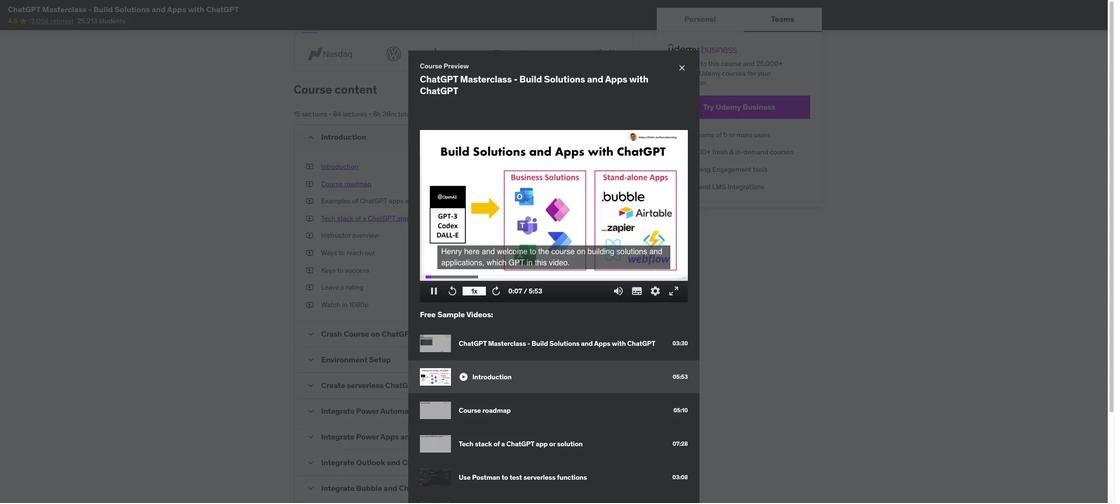 Task type: describe. For each thing, give the bounding box(es) containing it.
leave
[[321, 283, 339, 292]]

solutions inside course preview chatgpt masterclass - build solutions and apps with chatgpt
[[544, 74, 585, 85]]

applications,
[[441, 259, 485, 267]]

instructor overview
[[321, 231, 379, 240]]

use
[[459, 473, 471, 482]]

learn more
[[302, 14, 615, 32]]

1 vertical spatial a
[[341, 283, 344, 292]]

forward 5 seconds image
[[490, 286, 502, 297]]

5 small image from the top
[[306, 407, 315, 417]]

udemy inside try udemy business link
[[716, 102, 741, 112]]

progress bar slider
[[426, 272, 682, 283]]

content
[[335, 82, 377, 97]]

2 vertical spatial build
[[532, 339, 548, 348]]

25,000+ inside subscribe to this course and 25,000+ top‑rated udemy courses for your organization.
[[756, 59, 783, 68]]

00:48
[[603, 283, 621, 292]]

25,000+ fresh & in-demand courses
[[684, 148, 794, 157]]

success
[[345, 266, 370, 275]]

watch
[[321, 300, 340, 309]]

2 vertical spatial apps
[[594, 339, 611, 348]]

use postman to test serverless functions
[[459, 473, 587, 482]]

05:53 for preview
[[603, 162, 621, 171]]

and inside subscribe to this course and 25,000+ top‑rated udemy courses for your organization.
[[743, 59, 754, 68]]

which
[[487, 259, 507, 267]]

1 horizontal spatial small image
[[459, 373, 469, 382]]

learning
[[684, 165, 711, 174]]

length
[[414, 110, 433, 119]]

0:07
[[508, 287, 522, 296]]

tech stack of a chatgpt app or solution inside chatgpt masterclass - build solutions and apps with chatgpt dialog
[[459, 440, 583, 449]]

try udemy business link
[[668, 96, 810, 119]]

chatgpt masterclass - build solutions and apps with chatgpt dialog
[[408, 50, 700, 504]]

3 small image from the top
[[306, 356, 315, 365]]

or inside button
[[410, 214, 416, 223]]

build inside course preview chatgpt masterclass - build solutions and apps with chatgpt
[[520, 74, 542, 85]]

stack inside chatgpt masterclass - build solutions and apps with chatgpt dialog
[[475, 440, 492, 449]]

1 vertical spatial 25,000+
[[684, 148, 711, 157]]

to for subscribe to this course and 25,000+ top‑rated udemy courses for your organization.
[[700, 59, 707, 68]]

course inside subscribe to this course and 25,000+ top‑rated udemy courses for your organization.
[[721, 59, 742, 68]]

keys
[[321, 266, 336, 275]]

03:30
[[673, 340, 688, 347]]

(3,064 ratings)
[[29, 17, 73, 25]]

5
[[723, 131, 727, 139]]

videos:
[[466, 310, 493, 320]]

to inside henry here and welcome to the course on building solutions and applications, which gpt in this video.
[[530, 248, 536, 257]]

teams
[[771, 14, 794, 24]]

ratings)
[[50, 17, 73, 25]]

4 small image from the top
[[306, 381, 315, 391]]

preview inside course preview chatgpt masterclass - build solutions and apps with chatgpt
[[444, 62, 469, 70]]

0:07 / 5:53
[[508, 287, 542, 296]]

building
[[588, 248, 615, 257]]

apps
[[389, 197, 404, 205]]

learn more link
[[302, 14, 615, 32]]

welcome
[[497, 248, 528, 257]]

mute image
[[613, 286, 624, 297]]

users
[[754, 131, 770, 139]]

0 vertical spatial apps
[[167, 4, 186, 14]]

0 vertical spatial chatgpt masterclass - build solutions and apps with chatgpt
[[8, 4, 239, 14]]

gpt
[[509, 259, 525, 267]]

tools
[[753, 165, 768, 174]]

the
[[539, 248, 549, 257]]

of inside button
[[355, 214, 361, 223]]

&
[[729, 148, 734, 157]]

teams button
[[743, 8, 822, 31]]

test
[[510, 473, 522, 482]]

more inside learn more
[[302, 24, 317, 32]]

for
[[748, 69, 756, 77]]

this inside subscribe to this course and 25,000+ top‑rated udemy courses for your organization.
[[708, 59, 719, 68]]

netapp image
[[488, 45, 544, 63]]

0 vertical spatial masterclass
[[42, 4, 87, 14]]

personal
[[684, 14, 716, 24]]

henry
[[441, 248, 462, 257]]

subscribe
[[668, 59, 699, 68]]

25,213 students
[[77, 17, 126, 25]]

05:10 inside chatgpt masterclass - build solutions and apps with chatgpt dialog
[[674, 407, 688, 414]]

for teams of 5 or more users
[[684, 131, 770, 139]]

tech stack of a chatgpt app or solution button
[[321, 214, 442, 224]]

watch in 1080p
[[321, 300, 369, 309]]

ways to reach out
[[321, 249, 375, 257]]

free sample videos:
[[420, 310, 493, 320]]

introduction inside chatgpt masterclass - build solutions and apps with chatgpt dialog
[[472, 373, 512, 382]]

teams
[[695, 131, 714, 139]]

examples
[[321, 197, 351, 205]]

functions
[[557, 473, 587, 482]]

app inside button
[[397, 214, 408, 223]]

overview
[[352, 231, 379, 240]]

and inside course preview chatgpt masterclass - build solutions and apps with chatgpt
[[587, 74, 603, 85]]

for
[[684, 131, 694, 139]]

ways
[[321, 249, 337, 257]]

examples of chatgpt apps and solutions
[[321, 197, 446, 205]]

app inside dialog
[[536, 440, 548, 449]]

pause image
[[428, 286, 440, 297]]

keys to success
[[321, 266, 370, 275]]

course inside henry here and welcome to the course on building solutions and applications, which gpt in this video.
[[551, 248, 575, 257]]

introduction for introduction dropdown button at top
[[321, 132, 366, 142]]

0 horizontal spatial in
[[342, 300, 348, 309]]

sso and lms integrations
[[684, 182, 764, 191]]

01:48
[[604, 249, 621, 257]]

integrations
[[727, 182, 764, 191]]

02:07
[[603, 231, 621, 240]]

course content
[[294, 82, 377, 97]]

try udemy business
[[703, 102, 775, 112]]

02:12
[[605, 266, 621, 275]]

2 horizontal spatial -
[[528, 339, 530, 348]]

84
[[333, 110, 341, 119]]

0 horizontal spatial 05:10
[[604, 179, 621, 188]]

postman
[[472, 473, 500, 482]]

5:53
[[529, 287, 542, 296]]

0 vertical spatial 07:28
[[603, 214, 621, 223]]

2 vertical spatial with
[[612, 339, 626, 348]]

2 • from the left
[[369, 110, 371, 119]]

or inside chatgpt masterclass - build solutions and apps with chatgpt dialog
[[549, 440, 556, 449]]

volkswagen image
[[383, 45, 404, 63]]

nasdaq image
[[302, 45, 358, 63]]

try
[[703, 102, 714, 112]]

to for ways to reach out
[[339, 249, 345, 257]]

xsmall image for 02:07
[[306, 231, 313, 241]]

tab list containing personal
[[657, 8, 822, 32]]

personal button
[[657, 8, 743, 31]]

subscribe to this course and 25,000+ top‑rated udemy courses for your organization.
[[668, 59, 783, 87]]

organization.
[[668, 78, 708, 87]]

in inside henry here and welcome to the course on building solutions and applications, which gpt in this video.
[[527, 259, 533, 267]]



Task type: vqa. For each thing, say whether or not it's contained in the screenshot.
demo
no



Task type: locate. For each thing, give the bounding box(es) containing it.
henry here and welcome to the course on building solutions and applications, which gpt in this video.
[[441, 248, 662, 267]]

2 small image from the top
[[306, 330, 315, 340]]

1 vertical spatial 07:28
[[673, 441, 688, 448]]

apps inside course preview chatgpt masterclass - build solutions and apps with chatgpt
[[605, 74, 627, 85]]

on
[[577, 248, 586, 257]]

0 horizontal spatial or
[[410, 214, 416, 223]]

1 vertical spatial introduction
[[321, 162, 358, 171]]

fresh
[[712, 148, 728, 157]]

in right gpt
[[527, 259, 533, 267]]

0 vertical spatial roadmap
[[344, 179, 371, 188]]

reach
[[347, 249, 364, 257]]

free
[[420, 310, 436, 320]]

introduction for introduction button
[[321, 162, 358, 171]]

lms
[[712, 182, 726, 191]]

05:53
[[603, 162, 621, 171], [673, 374, 688, 381]]

0 vertical spatial introduction
[[321, 132, 366, 142]]

to left the the
[[530, 248, 536, 257]]

• left 84
[[329, 110, 331, 119]]

0 vertical spatial app
[[397, 214, 408, 223]]

this
[[708, 59, 719, 68], [535, 259, 547, 267]]

with inside course preview chatgpt masterclass - build solutions and apps with chatgpt
[[629, 74, 649, 85]]

small image
[[306, 133, 315, 142], [306, 330, 315, 340], [306, 356, 315, 365], [306, 381, 315, 391], [306, 407, 315, 417], [306, 459, 315, 468], [306, 484, 315, 494]]

1 horizontal spatial tech stack of a chatgpt app or solution
[[459, 440, 583, 449]]

6h 39m
[[373, 110, 397, 119]]

or down examples of chatgpt apps and solutions
[[410, 214, 416, 223]]

video.
[[549, 259, 570, 267]]

preview for 05:10
[[565, 179, 589, 188]]

this down udemy business "image"
[[708, 59, 719, 68]]

learn
[[597, 14, 615, 23]]

2 vertical spatial a
[[501, 440, 505, 449]]

udemy business image
[[668, 44, 737, 55]]

solution up functions
[[557, 440, 583, 449]]

1 horizontal spatial app
[[536, 440, 548, 449]]

sso
[[684, 182, 697, 191]]

0 vertical spatial solutions
[[418, 197, 446, 205]]

0 vertical spatial 05:53
[[603, 162, 621, 171]]

xsmall image left watch
[[306, 300, 313, 310]]

01:05
[[604, 300, 621, 309]]

0 horizontal spatial tech
[[321, 214, 335, 223]]

03:08
[[673, 474, 688, 481]]

solutions inside henry here and welcome to the course on building solutions and applications, which gpt in this video.
[[617, 248, 647, 257]]

a
[[363, 214, 366, 223], [341, 283, 344, 292], [501, 440, 505, 449]]

of down course roadmap button
[[352, 197, 358, 205]]

tech inside the tech stack of a chatgpt app or solution button
[[321, 214, 335, 223]]

4.5
[[8, 17, 18, 25]]

more up nasdaq image
[[302, 24, 317, 32]]

stack up 'instructor overview'
[[337, 214, 354, 223]]

1 vertical spatial 05:10
[[674, 407, 688, 414]]

solutions right apps
[[418, 197, 446, 205]]

1 horizontal spatial 25,000+
[[756, 59, 783, 68]]

chatgpt inside button
[[368, 214, 395, 223]]

0 vertical spatial build
[[93, 4, 113, 14]]

1 vertical spatial stack
[[475, 440, 492, 449]]

app
[[397, 214, 408, 223], [536, 440, 548, 449]]

0 vertical spatial tech
[[321, 214, 335, 223]]

course roadmap button
[[321, 179, 371, 189]]

1 horizontal spatial this
[[708, 59, 719, 68]]

leave a rating
[[321, 283, 364, 292]]

(3,064
[[29, 17, 49, 25]]

sample
[[437, 310, 465, 320]]

this inside henry here and welcome to the course on building solutions and applications, which gpt in this video.
[[535, 259, 547, 267]]

1 horizontal spatial 05:10
[[674, 407, 688, 414]]

solution up henry
[[418, 214, 442, 223]]

2 horizontal spatial with
[[629, 74, 649, 85]]

0 horizontal spatial course
[[551, 248, 575, 257]]

05:53 down 03:30
[[673, 374, 688, 381]]

engagement
[[712, 165, 751, 174]]

05:53 up the 02:02
[[603, 162, 621, 171]]

to
[[700, 59, 707, 68], [530, 248, 536, 257], [339, 249, 345, 257], [337, 266, 344, 275], [502, 473, 508, 482]]

0 vertical spatial 25,000+
[[756, 59, 783, 68]]

0 vertical spatial tech stack of a chatgpt app or solution
[[321, 214, 442, 223]]

xsmall image left learning
[[668, 165, 676, 175]]

more
[[302, 24, 317, 32], [737, 131, 752, 139]]

1 vertical spatial chatgpt masterclass - build solutions and apps with chatgpt
[[459, 339, 656, 348]]

07:28 up the 02:07
[[603, 214, 621, 223]]

xsmall image left sso
[[668, 182, 676, 192]]

masterclass inside course preview chatgpt masterclass - build solutions and apps with chatgpt
[[460, 74, 512, 85]]

here
[[464, 248, 480, 257]]

1 vertical spatial courses
[[770, 148, 794, 157]]

1 vertical spatial solution
[[557, 440, 583, 449]]

lectures
[[343, 110, 367, 119]]

stack up "postman"
[[475, 440, 492, 449]]

1 small image from the top
[[306, 133, 315, 142]]

build
[[93, 4, 113, 14], [520, 74, 542, 85], [532, 339, 548, 348]]

1 horizontal spatial tech
[[459, 440, 474, 449]]

course inside button
[[321, 179, 343, 188]]

xsmall image for preview
[[306, 162, 313, 172]]

1 horizontal spatial courses
[[770, 148, 794, 157]]

1 vertical spatial build
[[520, 74, 542, 85]]

6 small image from the top
[[306, 459, 315, 468]]

your
[[757, 69, 771, 77]]

course inside course preview chatgpt masterclass - build solutions and apps with chatgpt
[[420, 62, 442, 70]]

a up overview at the left top of page
[[363, 214, 366, 223]]

2 vertical spatial masterclass
[[488, 339, 526, 348]]

xsmall image left instructor in the left of the page
[[306, 231, 313, 241]]

of left "5"
[[716, 131, 722, 139]]

- inside course preview chatgpt masterclass - build solutions and apps with chatgpt
[[514, 74, 518, 85]]

course up video.
[[551, 248, 575, 257]]

introduction inside dropdown button
[[321, 132, 366, 142]]

udemy inside subscribe to this course and 25,000+ top‑rated udemy courses for your organization.
[[699, 69, 720, 77]]

0 vertical spatial -
[[88, 4, 92, 14]]

1 vertical spatial with
[[629, 74, 649, 85]]

0 vertical spatial solution
[[418, 214, 442, 223]]

0 horizontal spatial •
[[329, 110, 331, 119]]

1 vertical spatial roadmap
[[483, 406, 511, 415]]

masterclass down videos:
[[488, 339, 526, 348]]

courses right demand
[[770, 148, 794, 157]]

course
[[420, 62, 442, 70], [294, 82, 332, 97], [321, 179, 343, 188], [459, 406, 481, 415]]

course roadmap
[[321, 179, 371, 188], [459, 406, 511, 415]]

xsmall image
[[668, 131, 676, 140], [306, 179, 313, 189], [306, 197, 313, 206], [306, 214, 313, 224], [306, 249, 313, 258], [306, 266, 313, 275], [306, 283, 313, 293]]

0 horizontal spatial roadmap
[[344, 179, 371, 188]]

tech stack of a chatgpt app or solution down examples of chatgpt apps and solutions
[[321, 214, 442, 223]]

subtitles image
[[631, 286, 643, 297]]

to down udemy business "image"
[[700, 59, 707, 68]]

1 • from the left
[[329, 110, 331, 119]]

demand
[[744, 148, 768, 157]]

solutions
[[418, 197, 446, 205], [617, 248, 647, 257]]

1 vertical spatial in
[[342, 300, 348, 309]]

0 horizontal spatial more
[[302, 24, 317, 32]]

learning engagement tools
[[684, 165, 768, 174]]

0 vertical spatial course roadmap
[[321, 179, 371, 188]]

udemy right try
[[716, 102, 741, 112]]

1 horizontal spatial roadmap
[[483, 406, 511, 415]]

05:53 for introduction
[[673, 374, 688, 381]]

1 horizontal spatial or
[[549, 440, 556, 449]]

1 horizontal spatial in
[[527, 259, 533, 267]]

-
[[88, 4, 92, 14], [514, 74, 518, 85], [528, 339, 530, 348]]

0 vertical spatial courses
[[722, 69, 746, 77]]

course down udemy business "image"
[[721, 59, 742, 68]]

1x
[[471, 287, 478, 296]]

07:28 up 03:08
[[673, 441, 688, 448]]

introduction button
[[321, 162, 358, 172]]

1 horizontal spatial 05:53
[[673, 374, 688, 381]]

0 vertical spatial course
[[721, 59, 742, 68]]

courses inside subscribe to this course and 25,000+ top‑rated udemy courses for your organization.
[[722, 69, 746, 77]]

tab list
[[657, 8, 822, 32]]

to inside subscribe to this course and 25,000+ top‑rated udemy courses for your organization.
[[700, 59, 707, 68]]

roadmap inside chatgpt masterclass - build solutions and apps with chatgpt dialog
[[483, 406, 511, 415]]

0 vertical spatial a
[[363, 214, 366, 223]]

1 horizontal spatial solutions
[[617, 248, 647, 257]]

0 horizontal spatial courses
[[722, 69, 746, 77]]

1 horizontal spatial more
[[737, 131, 752, 139]]

1 horizontal spatial •
[[369, 110, 371, 119]]

small image
[[459, 373, 469, 382], [306, 433, 315, 442]]

0 vertical spatial solutions
[[115, 4, 150, 14]]

1 vertical spatial app
[[536, 440, 548, 449]]

total
[[398, 110, 412, 119]]

a left rating
[[341, 283, 344, 292]]

or
[[729, 131, 735, 139], [410, 214, 416, 223], [549, 440, 556, 449]]

roadmap inside button
[[344, 179, 371, 188]]

solution inside dialog
[[557, 440, 583, 449]]

tech up instructor in the left of the page
[[321, 214, 335, 223]]

students
[[99, 17, 126, 25]]

top‑rated
[[668, 69, 697, 77]]

out
[[365, 249, 375, 257]]

1 vertical spatial tech stack of a chatgpt app or solution
[[459, 440, 583, 449]]

1 horizontal spatial solution
[[557, 440, 583, 449]]

1 vertical spatial small image
[[306, 433, 315, 442]]

0 horizontal spatial small image
[[306, 433, 315, 442]]

or up serverless
[[549, 440, 556, 449]]

1 horizontal spatial stack
[[475, 440, 492, 449]]

0 horizontal spatial 07:28
[[603, 214, 621, 223]]

1 vertical spatial course roadmap
[[459, 406, 511, 415]]

15 sections • 84 lectures • 6h 39m total length
[[294, 110, 433, 119]]

to right ways
[[339, 249, 345, 257]]

in
[[527, 259, 533, 267], [342, 300, 348, 309]]

of up overview at the left top of page
[[355, 214, 361, 223]]

eventbrite image
[[569, 45, 625, 63]]

1080p
[[349, 300, 369, 309]]

of
[[716, 131, 722, 139], [352, 197, 358, 205], [355, 214, 361, 223], [494, 440, 500, 449]]

course roadmap inside chatgpt masterclass - build solutions and apps with chatgpt dialog
[[459, 406, 511, 415]]

1 vertical spatial more
[[737, 131, 752, 139]]

or right "5"
[[729, 131, 735, 139]]

introduction button
[[321, 132, 621, 142]]

close modal image
[[677, 63, 687, 73]]

business
[[743, 102, 775, 112]]

05:10
[[604, 179, 621, 188], [674, 407, 688, 414]]

1 vertical spatial -
[[514, 74, 518, 85]]

1 horizontal spatial course
[[721, 59, 742, 68]]

tech stack of a chatgpt app or solution up use postman to test serverless functions
[[459, 440, 583, 449]]

solutions down the 02:07
[[617, 248, 647, 257]]

25,213
[[77, 17, 97, 25]]

chatgpt masterclass - build solutions and apps with chatgpt
[[8, 4, 239, 14], [459, 339, 656, 348]]

solutions
[[115, 4, 150, 14], [544, 74, 585, 85], [550, 339, 580, 348]]

to right keys
[[337, 266, 344, 275]]

in-
[[735, 148, 744, 157]]

course
[[721, 59, 742, 68], [551, 248, 575, 257]]

apps
[[167, 4, 186, 14], [605, 74, 627, 85], [594, 339, 611, 348]]

preview for 05:53
[[564, 162, 588, 171]]

box image
[[430, 45, 462, 63]]

to for keys to success
[[337, 266, 344, 275]]

1 vertical spatial this
[[535, 259, 547, 267]]

rating
[[346, 283, 364, 292]]

0 horizontal spatial app
[[397, 214, 408, 223]]

to left test
[[502, 473, 508, 482]]

0 horizontal spatial a
[[341, 283, 344, 292]]

instructor
[[321, 231, 351, 240]]

•
[[329, 110, 331, 119], [369, 110, 371, 119]]

fullscreen image
[[668, 286, 680, 297]]

0 vertical spatial 05:10
[[604, 179, 621, 188]]

a inside dialog
[[501, 440, 505, 449]]

1 vertical spatial or
[[410, 214, 416, 223]]

of up "postman"
[[494, 440, 500, 449]]

0 vertical spatial or
[[729, 131, 735, 139]]

0 horizontal spatial solution
[[418, 214, 442, 223]]

2 vertical spatial or
[[549, 440, 556, 449]]

25,000+ up your
[[756, 59, 783, 68]]

0 vertical spatial small image
[[459, 373, 469, 382]]

07:28 inside chatgpt masterclass - build solutions and apps with chatgpt dialog
[[673, 441, 688, 448]]

/
[[524, 287, 527, 296]]

0 horizontal spatial chatgpt masterclass - build solutions and apps with chatgpt
[[8, 4, 239, 14]]

this down the the
[[535, 259, 547, 267]]

0 horizontal spatial 05:53
[[603, 162, 621, 171]]

0 horizontal spatial -
[[88, 4, 92, 14]]

masterclass down netapp image
[[460, 74, 512, 85]]

xsmall image left introduction button
[[306, 162, 313, 172]]

chatgpt
[[8, 4, 40, 14], [206, 4, 239, 14], [420, 74, 458, 85], [420, 85, 458, 97], [360, 197, 387, 205], [368, 214, 395, 223], [459, 339, 487, 348], [627, 339, 656, 348], [506, 440, 534, 449]]

0 horizontal spatial tech stack of a chatgpt app or solution
[[321, 214, 442, 223]]

courses left the for
[[722, 69, 746, 77]]

tech inside chatgpt masterclass - build solutions and apps with chatgpt dialog
[[459, 440, 474, 449]]

1 horizontal spatial chatgpt masterclass - build solutions and apps with chatgpt
[[459, 339, 656, 348]]

and
[[152, 4, 166, 14], [743, 59, 754, 68], [587, 74, 603, 85], [699, 182, 710, 191], [405, 197, 417, 205], [482, 248, 495, 257], [650, 248, 662, 257], [581, 339, 593, 348]]

1 vertical spatial apps
[[605, 74, 627, 85]]

1 vertical spatial masterclass
[[460, 74, 512, 85]]

0 horizontal spatial with
[[188, 4, 204, 14]]

introduction
[[321, 132, 366, 142], [321, 162, 358, 171], [472, 373, 512, 382]]

2 vertical spatial introduction
[[472, 373, 512, 382]]

0 vertical spatial more
[[302, 24, 317, 32]]

• left 6h 39m
[[369, 110, 371, 119]]

solution inside button
[[418, 214, 442, 223]]

app down apps
[[397, 214, 408, 223]]

masterclass up ratings)
[[42, 4, 87, 14]]

stack inside the tech stack of a chatgpt app or solution button
[[337, 214, 354, 223]]

in right watch
[[342, 300, 348, 309]]

tech stack of a chatgpt app or solution
[[321, 214, 442, 223], [459, 440, 583, 449]]

sections
[[302, 110, 327, 119]]

app up serverless
[[536, 440, 548, 449]]

1 vertical spatial 05:53
[[673, 374, 688, 381]]

0 vertical spatial udemy
[[699, 69, 720, 77]]

25,000+ up learning
[[684, 148, 711, 157]]

xsmall image
[[306, 162, 313, 172], [668, 165, 676, 175], [668, 182, 676, 192], [306, 231, 313, 241], [306, 300, 313, 310]]

chatgpt masterclass - build solutions and apps with chatgpt inside dialog
[[459, 339, 656, 348]]

05:53 inside chatgpt masterclass - build solutions and apps with chatgpt dialog
[[673, 374, 688, 381]]

more left users
[[737, 131, 752, 139]]

15
[[294, 110, 300, 119]]

settings image
[[650, 286, 661, 297]]

preview for 07:28
[[564, 214, 588, 223]]

udemy up organization.
[[699, 69, 720, 77]]

of inside chatgpt masterclass - build solutions and apps with chatgpt dialog
[[494, 440, 500, 449]]

2 horizontal spatial or
[[729, 131, 735, 139]]

1x button
[[463, 283, 486, 300]]

a inside button
[[363, 214, 366, 223]]

0 vertical spatial with
[[188, 4, 204, 14]]

stack
[[337, 214, 354, 223], [475, 440, 492, 449]]

1 horizontal spatial with
[[612, 339, 626, 348]]

7 small image from the top
[[306, 484, 315, 494]]

roadmap
[[344, 179, 371, 188], [483, 406, 511, 415]]

tech
[[321, 214, 335, 223], [459, 440, 474, 449]]

a up use postman to test serverless functions
[[501, 440, 505, 449]]

1 horizontal spatial 07:28
[[673, 441, 688, 448]]

xsmall image for 01:05
[[306, 300, 313, 310]]

1 vertical spatial tech
[[459, 440, 474, 449]]

0 vertical spatial this
[[708, 59, 719, 68]]

tech up use
[[459, 440, 474, 449]]

2 vertical spatial solutions
[[550, 339, 580, 348]]

25,000+
[[756, 59, 783, 68], [684, 148, 711, 157]]

rewind 5 seconds image
[[447, 286, 458, 297]]

2 horizontal spatial a
[[501, 440, 505, 449]]



